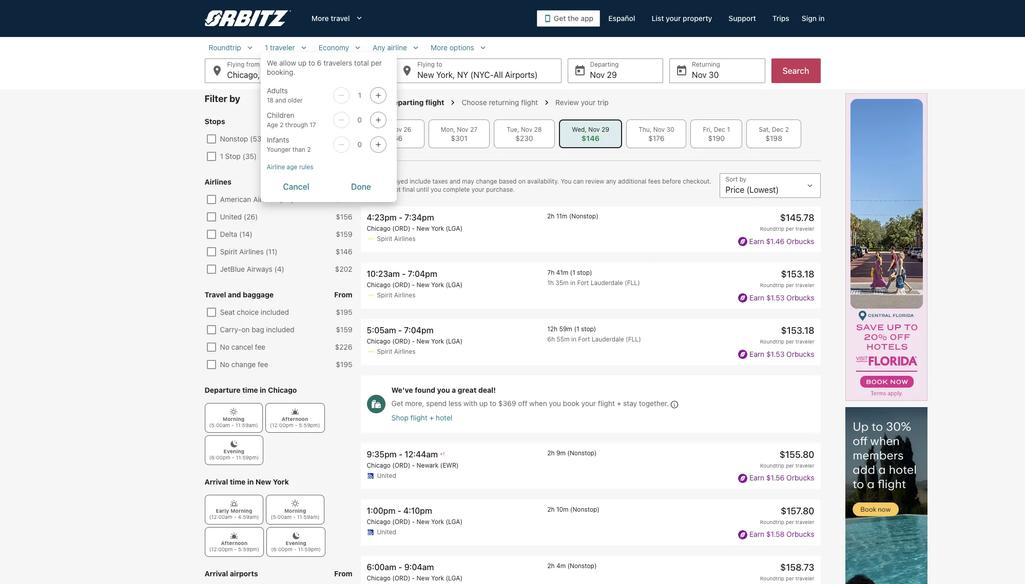 Task type: vqa. For each thing, say whether or not it's contained in the screenshot.
5th The Orbucks
yes



Task type: describe. For each thing, give the bounding box(es) containing it.
arrival for arrival airports
[[205, 570, 228, 579]]

1 horizontal spatial (12:00pm
[[270, 422, 293, 429]]

$1.53 for 10:23am - 7:04pm
[[766, 293, 785, 302]]

get more, spend less with up to $369 off when you book your flight + stay together.
[[391, 400, 669, 408]]

1 vertical spatial on
[[241, 325, 250, 334]]

spirit airlines (11)
[[220, 247, 277, 256]]

orbitz logo image
[[205, 10, 291, 27]]

chicago for 5:05am
[[367, 338, 391, 346]]

review
[[585, 178, 604, 185]]

choose for choose departing flight
[[361, 98, 387, 107]]

when
[[529, 400, 547, 408]]

1 for 1 stop (35)
[[220, 152, 223, 161]]

your inside list
[[581, 400, 596, 408]]

$1.53 for 5:05am - 7:04pm
[[766, 350, 785, 359]]

7:04pm for 10:23am - 7:04pm
[[408, 270, 437, 279]]

great
[[458, 386, 477, 395]]

(53)
[[250, 134, 264, 143]]

$159 for delta (14)
[[336, 230, 352, 239]]

options
[[450, 43, 474, 52]]

10m
[[556, 506, 568, 514]]

earn for 10:23am - 7:04pm
[[750, 293, 764, 302]]

to inside we allow up to 6 travelers total per booking.
[[308, 59, 315, 67]]

nonstop (53)
[[220, 134, 264, 143]]

dec for $190
[[714, 126, 725, 133]]

by
[[229, 93, 240, 104]]

(1 for 5:05am - 7:04pm
[[574, 326, 579, 333]]

chicago for 4:23pm
[[367, 225, 391, 233]]

2 for $198
[[785, 126, 789, 133]]

seat choice included
[[220, 308, 289, 317]]

in down no change fee
[[260, 386, 266, 395]]

step 2 of 3. choose returning flight, choose returning flight element
[[462, 98, 555, 107]]

infants younger than 2
[[267, 136, 311, 153]]

decrease infant travelers image
[[335, 141, 347, 149]]

arrival time in new york
[[205, 478, 289, 487]]

property
[[683, 14, 712, 23]]

get for get the app
[[554, 14, 566, 23]]

york for 10:23am - 7:04pm
[[431, 281, 444, 289]]

in inside 7h 41m (1 stop) 1h 35m in fort lauderdale (fll)
[[570, 279, 575, 287]]

lauderdale for 5:05am - 7:04pm
[[592, 336, 624, 344]]

cancel button
[[267, 178, 326, 196]]

1 horizontal spatial evening
[[286, 541, 306, 547]]

in inside 12h 59m (1 stop) 6h 55m in fort lauderdale (fll)
[[571, 336, 576, 344]]

0 horizontal spatial afternoon 12:00pm through 5:59pm element
[[205, 528, 264, 557]]

(ord) for 6:00am
[[392, 575, 410, 583]]

41m
[[556, 269, 568, 277]]

6:00am
[[367, 563, 396, 572]]

12:44am
[[405, 450, 438, 459]]

0 horizontal spatial afternoon (12:00pm - 5:59pm)
[[209, 541, 259, 553]]

(ord-
[[271, 70, 295, 80]]

adults
[[267, 86, 288, 95]]

flight up shop flight + hotel link
[[598, 400, 615, 408]]

change inside prices displayed include taxes and may change based on availability. you can review any additional fees before checkout. prices are not final until you complete your purchase.
[[476, 178, 497, 185]]

2 prices from the top
[[361, 186, 379, 194]]

fri,
[[703, 126, 712, 133]]

0 vertical spatial included
[[261, 308, 289, 317]]

loyalty logo image for 4:23pm - 7:34pm
[[738, 237, 747, 246]]

increase adult travelers image
[[376, 93, 381, 98]]

increase infant travelers image
[[372, 141, 384, 149]]

fee for no cancel fee
[[255, 343, 265, 352]]

0 horizontal spatial evening
[[224, 449, 244, 455]]

$1.46
[[766, 237, 785, 246]]

step 1 of 3. choose departing flight. current page, choose departing flight element
[[361, 98, 462, 107]]

morning down departure
[[223, 416, 244, 422]]

older
[[288, 97, 303, 104]]

sat, dec 2 $198
[[759, 126, 789, 143]]

0 vertical spatial evening 6:00pm through 11:59pm element
[[205, 436, 263, 466]]

decrease adult travelers image
[[335, 91, 347, 100]]

stop
[[225, 152, 241, 161]]

new for 5:05am - 7:04pm
[[417, 338, 429, 346]]

jetblue airways (4)
[[220, 265, 284, 274]]

$301
[[451, 134, 467, 143]]

earn $1.46 orbucks
[[749, 237, 814, 246]]

airways
[[247, 265, 272, 274]]

american airlines (33)
[[220, 195, 294, 204]]

traveler inside $145.78 roundtrip per traveler
[[796, 226, 814, 232]]

(1 for 10:23am - 7:04pm
[[570, 269, 575, 277]]

new inside dropdown button
[[417, 70, 434, 80]]

small image for 1 traveler
[[299, 43, 308, 52]]

chicago (ord) - newark (ewr)
[[367, 462, 459, 470]]

10:23am - 7:04pm chicago (ord) - new york (lga)
[[367, 270, 462, 289]]

11:59pm) for rightmost evening 6:00pm through 11:59pm element
[[298, 547, 321, 553]]

all
[[494, 70, 503, 80]]

infants
[[267, 136, 289, 144]]

7:34pm
[[405, 213, 434, 222]]

mon, nov 27 $301
[[441, 126, 477, 143]]

orbucks for 1:00pm - 4:10pm
[[786, 530, 814, 539]]

$146 inside "wed, nov 29 $146"
[[582, 134, 600, 143]]

10:23am
[[367, 270, 400, 279]]

$154
[[336, 152, 352, 161]]

stop) for 5:05am - 7:04pm
[[581, 326, 596, 333]]

(ord) for 10:23am
[[392, 281, 410, 289]]

from for $195
[[334, 291, 352, 299]]

12h 59m (1 stop) 6h 55m in fort lauderdale (fll)
[[547, 326, 641, 344]]

roundtrip inside $155.80 roundtrip per traveler
[[760, 463, 784, 469]]

you
[[561, 178, 572, 185]]

loyalty logo image for 10:23am - 7:04pm
[[738, 294, 747, 303]]

fee for no change fee
[[258, 360, 268, 369]]

4:23pm
[[367, 213, 397, 222]]

airports)
[[505, 70, 538, 80]]

any
[[606, 178, 616, 185]]

up inside we allow up to 6 travelers total per booking.
[[298, 59, 307, 67]]

age
[[267, 121, 278, 129]]

roundtrip inside $145.78 roundtrip per traveler
[[760, 226, 784, 232]]

can
[[573, 178, 584, 185]]

$153.18 for 10:23am - 7:04pm
[[781, 269, 814, 280]]

increase children travelers image
[[372, 116, 384, 124]]

list
[[652, 14, 664, 23]]

roundtrip inside $158.73 roundtrip per traveler
[[760, 576, 784, 582]]

4 orbucks from the top
[[787, 474, 814, 483]]

intl.)
[[323, 70, 340, 80]]

in inside dropdown button
[[819, 14, 825, 23]]

new for 1:00pm - 4:10pm
[[417, 518, 429, 526]]

chicago for 10:23am
[[367, 281, 391, 289]]

1 horizontal spatial (6:00pm
[[271, 547, 292, 553]]

$155.80
[[780, 450, 814, 460]]

$198
[[766, 134, 782, 143]]

chicago,
[[227, 70, 260, 80]]

nov for $146
[[588, 126, 600, 133]]

list your property link
[[643, 9, 720, 28]]

get for get more, spend less with up to $369 off when you book your flight + stay together.
[[391, 400, 403, 408]]

evening (6:00pm - 11:59pm) for rightmost evening 6:00pm through 11:59pm element
[[271, 541, 321, 553]]

spirit airlines for 10:23am
[[377, 292, 416, 299]]

0 horizontal spatial (12:00pm
[[209, 547, 233, 553]]

list your property
[[652, 14, 712, 23]]

9:35pm
[[367, 450, 397, 459]]

$153.18 for 5:05am - 7:04pm
[[781, 326, 814, 336]]

and inside prices displayed include taxes and may change based on availability. you can review any additional fees before checkout. prices are not final until you complete your purchase.
[[450, 178, 460, 185]]

(nonstop) right "4m"
[[567, 563, 597, 570]]

airline age rules link down the than
[[267, 163, 313, 171]]

0 vertical spatial +
[[617, 400, 621, 408]]

york for 5:05am - 7:04pm
[[431, 338, 444, 346]]

and inside adults 18 and older
[[275, 97, 286, 104]]

tue,
[[507, 126, 519, 133]]

1 horizontal spatial afternoon 12:00pm through 5:59pm element
[[265, 403, 325, 433]]

your left trip
[[581, 98, 596, 107]]

$156
[[336, 213, 352, 221]]

(lga) for 6:00am - 9:04am
[[446, 575, 462, 583]]

1 horizontal spatial (5:00am
[[271, 514, 292, 521]]

$157.80
[[781, 506, 814, 517]]

(nonstop) for $155.80
[[567, 450, 597, 457]]

1 inside fri, dec 1 $190
[[727, 126, 730, 133]]

2h 10m (nonstop)
[[547, 506, 600, 514]]

español button
[[600, 9, 643, 28]]

earn for 4:23pm - 7:34pm
[[749, 237, 764, 246]]

medium image
[[354, 13, 364, 24]]

new for 6:00am - 9:04am
[[417, 575, 429, 583]]

airlines down 5:05am - 7:04pm chicago (ord) - new york (lga)
[[394, 348, 416, 356]]

0 horizontal spatial change
[[231, 360, 256, 369]]

flight right returning
[[521, 98, 538, 107]]

9m
[[556, 450, 566, 457]]

0 horizontal spatial morning 5:00am through 11:59am element
[[205, 403, 263, 433]]

2h 9m (nonstop)
[[547, 450, 597, 457]]

nov for $301
[[457, 126, 468, 133]]

than
[[292, 146, 305, 153]]

a
[[452, 386, 456, 395]]

1 vertical spatial you
[[437, 386, 450, 395]]

checkout.
[[683, 178, 711, 185]]

app
[[581, 14, 594, 23]]

united for $155.80
[[377, 472, 396, 480]]

airlines down the 4:23pm - 7:34pm chicago (ord) - new york (lga) on the top of the page
[[394, 235, 416, 243]]

airline age rules link down $154
[[267, 163, 390, 171]]

no cancel fee
[[220, 343, 265, 352]]

increase adult travelers image
[[372, 91, 384, 100]]

xsmall image for early morning 12:00am through 4:59am element
[[230, 500, 238, 508]]

0 vertical spatial 11:59am)
[[236, 422, 258, 429]]

orbucks for 10:23am - 7:04pm
[[786, 293, 814, 302]]

nov for $230
[[521, 126, 532, 133]]

1 download the app button image from the left
[[544, 14, 552, 23]]

$146 for spirit airlines (11)
[[336, 247, 352, 256]]

more options button
[[427, 43, 492, 52]]

airline age rules
[[267, 163, 313, 171]]

(11)
[[266, 247, 277, 256]]

0 horizontal spatial 5:59pm)
[[238, 547, 259, 553]]

0 vertical spatial 5:59pm)
[[299, 422, 320, 429]]

from for $146
[[334, 117, 352, 126]]

$159 for american airlines (33)
[[336, 195, 352, 204]]

airlines left (33)
[[253, 195, 278, 204]]

travel
[[331, 14, 350, 23]]

delta
[[220, 230, 237, 239]]

1 horizontal spatial morning (5:00am - 11:59am)
[[271, 508, 320, 521]]

more travel button
[[303, 9, 372, 28]]

done button
[[332, 178, 390, 196]]

morning inside early morning (12:00am - 4:59am)
[[231, 508, 252, 514]]

traveler inside $158.73 roundtrip per traveler
[[796, 576, 814, 582]]

0 vertical spatial morning (5:00am - 11:59am)
[[209, 416, 258, 429]]

chicago, il (ord-o'hare intl.)
[[227, 70, 340, 80]]

based
[[499, 178, 517, 185]]

0 horizontal spatial (6:00pm
[[209, 455, 230, 461]]

children age 2 through 17
[[267, 111, 316, 129]]

airlines up jetblue airways (4)
[[239, 247, 264, 256]]

$155.80 roundtrip per traveler
[[760, 450, 814, 469]]

(12:00am
[[209, 514, 232, 521]]

(ord) for 4:23pm
[[392, 225, 410, 233]]

review your trip
[[555, 98, 609, 107]]

chicago, il (ord-o'hare intl.) button
[[205, 59, 371, 83]]

york for 4:23pm - 7:34pm
[[431, 225, 444, 233]]

prices displayed include taxes and may change based on availability. you can review any additional fees before checkout. prices are not final until you complete your purchase.
[[361, 178, 711, 194]]

spirit airlines for 4:23pm
[[377, 235, 416, 243]]

flight right departing
[[425, 98, 444, 107]]

$158.73
[[780, 563, 814, 573]]

total
[[354, 59, 369, 67]]

2 vertical spatial you
[[549, 400, 561, 408]]

español
[[608, 14, 635, 23]]

we
[[267, 59, 277, 67]]

chicago for 1:00pm
[[367, 518, 391, 526]]

new for 10:23am - 7:04pm
[[417, 281, 429, 289]]



Task type: locate. For each thing, give the bounding box(es) containing it.
2h for $157.80
[[547, 506, 555, 514]]

info_outline image
[[670, 400, 679, 410], [671, 401, 678, 409]]

$190
[[708, 134, 725, 143]]

2 horizontal spatial and
[[450, 178, 460, 185]]

and down adults in the left top of the page
[[275, 97, 286, 104]]

your inside prices displayed include taxes and may change based on availability. you can review any additional fees before checkout. prices are not final until you complete your purchase.
[[472, 186, 484, 194]]

united (26)
[[220, 213, 258, 221]]

stop) inside 12h 59m (1 stop) 6h 55m in fort lauderdale (fll)
[[581, 326, 596, 333]]

o'hare
[[295, 70, 321, 80]]

before
[[662, 178, 681, 185]]

loyalty logo image for 5:05am - 7:04pm
[[738, 350, 747, 360]]

0 horizontal spatial get
[[391, 400, 403, 408]]

evening (6:00pm - 11:59pm)
[[209, 449, 259, 461], [271, 541, 321, 553]]

small image for economy
[[353, 43, 362, 52]]

arrival for arrival time in new york
[[205, 478, 228, 487]]

(nonstop) right the "9m"
[[567, 450, 597, 457]]

1 small image from the left
[[299, 43, 308, 52]]

1 vertical spatial fee
[[258, 360, 268, 369]]

2 from from the top
[[334, 178, 352, 186]]

flight down the more,
[[410, 414, 427, 422]]

29 inside "wed, nov 29 $146"
[[602, 126, 609, 133]]

+ left hotel
[[429, 414, 434, 422]]

0 vertical spatial stop)
[[577, 269, 592, 277]]

purchase.
[[486, 186, 515, 194]]

(ord) inside 6:00am - 9:04am chicago (ord) - new york (lga)
[[392, 575, 410, 583]]

new inside 10:23am - 7:04pm chicago (ord) - new york (lga)
[[417, 281, 429, 289]]

arrival left airports
[[205, 570, 228, 579]]

0 vertical spatial 29
[[607, 70, 617, 80]]

nov inside the sun, nov 26 $466
[[390, 126, 402, 133]]

1 vertical spatial to
[[490, 400, 496, 408]]

no for no change fee
[[220, 360, 229, 369]]

2 arrival from the top
[[205, 570, 228, 579]]

$157.80 roundtrip per traveler
[[760, 506, 814, 526]]

29 right wed, on the top right of the page
[[602, 126, 609, 133]]

dec inside fri, dec 1 $190
[[714, 126, 725, 133]]

new for 4:23pm - 7:34pm
[[417, 225, 429, 233]]

on right based
[[518, 178, 526, 185]]

1 vertical spatial no
[[220, 360, 229, 369]]

1 horizontal spatial 11:59pm)
[[298, 547, 321, 553]]

0 vertical spatial $159
[[336, 195, 352, 204]]

dec up $190
[[714, 126, 725, 133]]

xsmall image
[[230, 408, 238, 416], [230, 440, 238, 449], [230, 500, 238, 508], [291, 500, 299, 508]]

5 (ord) from the top
[[392, 518, 410, 526]]

0 vertical spatial up
[[298, 59, 307, 67]]

chicago down 6:00am
[[367, 575, 391, 583]]

nov 30 button
[[669, 59, 765, 83]]

morning 5:00am through 11:59am element
[[205, 403, 263, 433], [266, 495, 324, 525]]

1 dec from the left
[[714, 126, 725, 133]]

+ left stay
[[617, 400, 621, 408]]

small image up total
[[353, 43, 362, 52]]

2 vertical spatial united
[[377, 529, 396, 536]]

1 horizontal spatial choose
[[462, 98, 487, 107]]

orbucks for 4:23pm - 7:34pm
[[787, 237, 814, 246]]

1 2h from the top
[[547, 213, 555, 220]]

4:10pm
[[403, 507, 432, 516]]

0 vertical spatial (6:00pm
[[209, 455, 230, 461]]

0 vertical spatial to
[[308, 59, 315, 67]]

2 spirit airlines from the top
[[377, 292, 416, 299]]

1 vertical spatial (5:00am
[[271, 514, 292, 521]]

evening 6:00pm through 11:59pm element
[[205, 436, 263, 466], [267, 528, 325, 557]]

(ord) down 9:04am
[[392, 575, 410, 583]]

nov inside "wed, nov 29 $146"
[[588, 126, 600, 133]]

dec for $198
[[772, 126, 784, 133]]

0 horizontal spatial afternoon
[[221, 541, 248, 547]]

4 (ord) from the top
[[392, 462, 410, 470]]

1 vertical spatial 29
[[602, 126, 609, 133]]

0 vertical spatial morning 5:00am through 11:59am element
[[205, 403, 263, 433]]

afternoon (12:00pm - 5:59pm)
[[270, 416, 320, 429], [209, 541, 259, 553]]

1 vertical spatial earn $1.53 orbucks
[[750, 350, 814, 359]]

0 horizontal spatial +
[[429, 414, 434, 422]]

get inside list
[[391, 400, 403, 408]]

1 inside button
[[265, 43, 268, 52]]

(lga) for 1:00pm - 4:10pm
[[446, 518, 462, 526]]

airlines
[[205, 178, 231, 186], [253, 195, 278, 204], [394, 235, 416, 243], [239, 247, 264, 256], [394, 292, 416, 299], [394, 348, 416, 356]]

airlines down 10:23am - 7:04pm chicago (ord) - new york (lga)
[[394, 292, 416, 299]]

1 (ord) from the top
[[392, 225, 410, 233]]

get inside get the app "link"
[[554, 14, 566, 23]]

morning (5:00am - 11:59am) right 4:59am)
[[271, 508, 320, 521]]

small image
[[299, 43, 308, 52], [353, 43, 362, 52], [411, 43, 420, 52], [478, 43, 488, 52]]

lauderdale inside 7h 41m (1 stop) 1h 35m in fort lauderdale (fll)
[[591, 279, 623, 287]]

afternoon 12:00pm through 5:59pm element
[[265, 403, 325, 433], [205, 528, 264, 557]]

list
[[361, 206, 821, 585]]

2 2h from the top
[[547, 450, 555, 457]]

35m
[[556, 279, 569, 287]]

0 vertical spatial 11:59pm)
[[236, 455, 259, 461]]

thu, nov 30 $176
[[639, 126, 674, 143]]

$146 up $202
[[336, 247, 352, 256]]

off
[[518, 400, 527, 408]]

4 2h from the top
[[547, 563, 555, 570]]

none search field containing search
[[205, 43, 821, 202]]

3 orbucks from the top
[[786, 350, 814, 359]]

1 vertical spatial get
[[391, 400, 403, 408]]

(12:00pm down departure time in chicago
[[270, 422, 293, 429]]

xsmall image for the topmost evening 6:00pm through 11:59pm element
[[230, 440, 238, 449]]

chicago down the 5:05am
[[367, 338, 391, 346]]

sat,
[[759, 126, 770, 133]]

departure
[[205, 386, 240, 395]]

1 vertical spatial (1
[[574, 326, 579, 333]]

new inside "1:00pm - 4:10pm chicago (ord) - new york (lga)"
[[417, 518, 429, 526]]

get
[[554, 14, 566, 23], [391, 400, 403, 408]]

2h for $155.80
[[547, 450, 555, 457]]

0 vertical spatial united
[[220, 213, 242, 221]]

york inside 5:05am - 7:04pm chicago (ord) - new york (lga)
[[431, 338, 444, 346]]

4 small image from the left
[[478, 43, 488, 52]]

earn $1.53 orbucks for 10:23am - 7:04pm
[[750, 293, 814, 302]]

more inside dropdown button
[[312, 14, 329, 23]]

(5:00am down departure
[[209, 422, 230, 429]]

(1 right the 41m
[[570, 269, 575, 277]]

your
[[666, 14, 681, 23], [581, 98, 596, 107], [472, 186, 484, 194], [581, 400, 596, 408]]

fri, dec 1 $190
[[703, 126, 730, 143]]

2 small image from the left
[[353, 43, 362, 52]]

(lga) inside 10:23am - 7:04pm chicago (ord) - new york (lga)
[[446, 281, 462, 289]]

xsmall image for leftmost morning 5:00am through 11:59am element
[[230, 408, 238, 416]]

nov inside 'tue, nov 28 $230'
[[521, 126, 532, 133]]

roundtrip
[[209, 43, 241, 52], [760, 226, 784, 232], [760, 282, 784, 289], [760, 339, 784, 345], [760, 463, 784, 469], [760, 519, 784, 526], [760, 576, 784, 582]]

3 $159 from the top
[[336, 325, 352, 334]]

0 horizontal spatial on
[[241, 325, 250, 334]]

to left $369
[[490, 400, 496, 408]]

$1.56
[[766, 474, 785, 483]]

fort right 35m
[[577, 279, 589, 287]]

chicago down 9:35pm
[[367, 462, 391, 470]]

2 $1.53 from the top
[[766, 350, 785, 359]]

$146 up $154
[[336, 134, 352, 143]]

2 (lga) from the top
[[446, 281, 462, 289]]

earn $1.53 orbucks for 5:05am - 7:04pm
[[750, 350, 814, 359]]

lauderdale inside 12h 59m (1 stop) 6h 55m in fort lauderdale (fll)
[[592, 336, 624, 344]]

0 vertical spatial and
[[275, 97, 286, 104]]

stay
[[623, 400, 637, 408]]

spirit down 10:23am
[[377, 292, 392, 299]]

small image right options
[[478, 43, 488, 52]]

1 vertical spatial +
[[429, 414, 434, 422]]

4 from from the top
[[334, 570, 352, 579]]

lauderdale for 10:23am - 7:04pm
[[591, 279, 623, 287]]

(1 inside 12h 59m (1 stop) 6h 55m in fort lauderdale (fll)
[[574, 326, 579, 333]]

chicago inside the 4:23pm - 7:34pm chicago (ord) - new york (lga)
[[367, 225, 391, 233]]

1 vertical spatial change
[[231, 360, 256, 369]]

1 horizontal spatial change
[[476, 178, 497, 185]]

0 vertical spatial spirit airlines
[[377, 235, 416, 243]]

to inside list
[[490, 400, 496, 408]]

$195
[[336, 308, 352, 317], [336, 360, 352, 369]]

2h left "4m"
[[547, 563, 555, 570]]

1 vertical spatial up
[[479, 400, 488, 408]]

0 horizontal spatial 11:59pm)
[[236, 455, 259, 461]]

up inside list
[[479, 400, 488, 408]]

0 horizontal spatial 30
[[666, 126, 674, 133]]

2 $195 from the top
[[336, 360, 352, 369]]

$146 for nonstop (53)
[[336, 134, 352, 143]]

7:04pm inside 5:05am - 7:04pm chicago (ord) - new york (lga)
[[404, 326, 434, 335]]

lauderdale right 35m
[[591, 279, 623, 287]]

(1
[[570, 269, 575, 277], [574, 326, 579, 333]]

fort inside 12h 59m (1 stop) 6h 55m in fort lauderdale (fll)
[[578, 336, 590, 344]]

1 horizontal spatial afternoon (12:00pm - 5:59pm)
[[270, 416, 320, 429]]

sign
[[802, 14, 817, 23]]

included
[[261, 308, 289, 317], [266, 325, 294, 334]]

6
[[317, 59, 322, 67]]

1 no from the top
[[220, 343, 229, 352]]

1 up we
[[265, 43, 268, 52]]

0 vertical spatial more
[[312, 14, 329, 23]]

stop) for 10:23am - 7:04pm
[[577, 269, 592, 277]]

1 from from the top
[[334, 117, 352, 126]]

earn for 1:00pm - 4:10pm
[[749, 530, 764, 539]]

1 $1.53 from the top
[[766, 293, 785, 302]]

xsmall image
[[291, 408, 299, 416], [230, 532, 238, 541], [292, 532, 300, 541]]

5:05am
[[367, 326, 396, 335]]

(lga) inside 5:05am - 7:04pm chicago (ord) - new york (lga)
[[446, 338, 462, 346]]

11:59pm) for the topmost evening 6:00pm through 11:59pm element
[[236, 455, 259, 461]]

2 download the app button image from the left
[[545, 15, 550, 22]]

1 vertical spatial included
[[266, 325, 294, 334]]

(1 right 59m
[[574, 326, 579, 333]]

any airline
[[373, 43, 407, 52]]

morning (5:00am - 11:59am)
[[209, 416, 258, 429], [271, 508, 320, 521]]

get down we've in the left bottom of the page
[[391, 400, 403, 408]]

per inside we allow up to 6 travelers total per booking.
[[371, 59, 382, 67]]

1 earn $1.53 orbucks from the top
[[750, 293, 814, 302]]

1 prices from the top
[[361, 178, 379, 185]]

new inside 6:00am - 9:04am chicago (ord) - new york (lga)
[[417, 575, 429, 583]]

rules
[[299, 163, 313, 171]]

chicago inside 6:00am - 9:04am chicago (ord) - new york (lga)
[[367, 575, 391, 583]]

lauderdale right 55m
[[592, 336, 624, 344]]

5 orbucks from the top
[[786, 530, 814, 539]]

0 vertical spatial time
[[242, 386, 258, 395]]

in right 55m
[[571, 336, 576, 344]]

small image right 1 traveler
[[299, 43, 308, 52]]

you inside prices displayed include taxes and may change based on availability. you can review any additional fees before checkout. prices are not final until you complete your purchase.
[[431, 186, 441, 194]]

1 horizontal spatial get
[[554, 14, 566, 23]]

(fll) for 5:05am - 7:04pm
[[626, 336, 641, 344]]

any
[[373, 43, 385, 52]]

roundtrip inside $157.80 roundtrip per traveler
[[760, 519, 784, 526]]

xsmall image inside early morning 12:00am through 4:59am element
[[230, 500, 238, 508]]

tab list containing $466
[[361, 120, 821, 148]]

york inside the 4:23pm - 7:34pm chicago (ord) - new york (lga)
[[431, 225, 444, 233]]

spirit for 10:23am
[[377, 292, 392, 299]]

spirit down the 5:05am
[[377, 348, 392, 356]]

- inside early morning (12:00am - 4:59am)
[[234, 514, 236, 521]]

returning
[[489, 98, 519, 107]]

shop flight + hotel
[[391, 414, 452, 422]]

2 inside children age 2 through 17
[[280, 121, 283, 129]]

(ord) inside the 4:23pm - 7:34pm chicago (ord) - new york (lga)
[[392, 225, 410, 233]]

time for departure
[[242, 386, 258, 395]]

(fll) for 10:23am - 7:04pm
[[625, 279, 640, 287]]

your inside list your property link
[[666, 14, 681, 23]]

$195 up $226
[[336, 308, 352, 317]]

sign in button
[[798, 9, 829, 28]]

get the app
[[554, 14, 594, 23]]

spirit
[[377, 235, 392, 243], [220, 247, 237, 256], [377, 292, 392, 299], [377, 348, 392, 356]]

on inside prices displayed include taxes and may change based on availability. you can review any additional fees before checkout. prices are not final until you complete your purchase.
[[518, 178, 526, 185]]

$146 down wed, on the top right of the page
[[582, 134, 600, 143]]

dec up $198 on the top right of page
[[772, 126, 784, 133]]

(fll) inside 12h 59m (1 stop) 6h 55m in fort lauderdale (fll)
[[626, 336, 641, 344]]

chicago for 6:00am
[[367, 575, 391, 583]]

york inside "1:00pm - 4:10pm chicago (ord) - new york (lga)"
[[431, 518, 444, 526]]

you left book
[[549, 400, 561, 408]]

(ord) inside 5:05am - 7:04pm chicago (ord) - new york (lga)
[[392, 338, 410, 346]]

decrease children travelers image
[[335, 116, 347, 124]]

$146
[[582, 134, 600, 143], [336, 134, 352, 143], [336, 247, 352, 256]]

0 horizontal spatial and
[[228, 291, 241, 299]]

0 horizontal spatial dec
[[714, 126, 725, 133]]

$153.18 roundtrip per traveler for 10:23am - 7:04pm
[[760, 269, 814, 289]]

traveler inside button
[[270, 43, 295, 52]]

nov 30
[[692, 70, 719, 80]]

0 vertical spatial 7:04pm
[[408, 270, 437, 279]]

your down may
[[472, 186, 484, 194]]

1 vertical spatial evening (6:00pm - 11:59pm)
[[271, 541, 321, 553]]

shop
[[391, 414, 409, 422]]

trips
[[773, 14, 789, 23]]

(33)
[[280, 195, 294, 204]]

3 from from the top
[[334, 291, 352, 299]]

2 earn $1.53 orbucks from the top
[[750, 350, 814, 359]]

30 inside the nov 30 button
[[709, 70, 719, 80]]

+1
[[440, 451, 445, 457]]

and up seat
[[228, 291, 241, 299]]

united down 1:00pm at left
[[377, 529, 396, 536]]

time
[[242, 386, 258, 395], [230, 478, 246, 487]]

2h left "10m"
[[547, 506, 555, 514]]

3 (ord) from the top
[[392, 338, 410, 346]]

2 right the than
[[307, 146, 311, 153]]

1 vertical spatial morning (5:00am - 11:59am)
[[271, 508, 320, 521]]

0 vertical spatial afternoon 12:00pm through 5:59pm element
[[265, 403, 325, 433]]

nov inside mon, nov 27 $301
[[457, 126, 468, 133]]

no change fee
[[220, 360, 268, 369]]

2 vertical spatial 1
[[220, 152, 223, 161]]

early morning 12:00am through 4:59am element
[[205, 495, 264, 525]]

1 vertical spatial afternoon
[[221, 541, 248, 547]]

chicago inside 5:05am - 7:04pm chicago (ord) - new york (lga)
[[367, 338, 391, 346]]

0 vertical spatial 1
[[265, 43, 268, 52]]

more for more options
[[431, 43, 448, 52]]

2 $159 from the top
[[336, 230, 352, 239]]

change up purchase.
[[476, 178, 497, 185]]

time down no change fee
[[242, 386, 258, 395]]

1 horizontal spatial and
[[275, 97, 286, 104]]

2 vertical spatial and
[[228, 291, 241, 299]]

0 vertical spatial no
[[220, 343, 229, 352]]

1 right fri,
[[727, 126, 730, 133]]

get the app link
[[537, 10, 600, 27]]

york inside 6:00am - 9:04am chicago (ord) - new york (lga)
[[431, 575, 444, 583]]

roundtrip button
[[205, 43, 259, 52]]

(ord) down the 5:05am
[[392, 338, 410, 346]]

1 horizontal spatial to
[[490, 400, 496, 408]]

your right book
[[581, 400, 596, 408]]

xsmall image inside evening 6:00pm through 11:59pm element
[[230, 440, 238, 449]]

increase children travelers image
[[376, 118, 381, 123]]

nov 29
[[590, 70, 617, 80]]

1 horizontal spatial evening 6:00pm through 11:59pm element
[[267, 528, 325, 557]]

sun, nov 26 $466
[[376, 126, 411, 143]]

time for arrival
[[230, 478, 246, 487]]

download the app button image
[[544, 14, 552, 23], [545, 15, 550, 22]]

(nonstop) for $157.80
[[570, 506, 600, 514]]

chicago for departure
[[268, 386, 297, 395]]

chicago
[[367, 225, 391, 233], [367, 281, 391, 289], [367, 338, 391, 346], [268, 386, 297, 395], [367, 462, 391, 470], [367, 518, 391, 526], [367, 575, 391, 583]]

2 for through
[[280, 121, 283, 129]]

small image for any airline
[[411, 43, 420, 52]]

(lga) for 10:23am - 7:04pm
[[446, 281, 462, 289]]

1 vertical spatial arrival
[[205, 570, 228, 579]]

together.
[[639, 400, 669, 408]]

0 vertical spatial evening
[[224, 449, 244, 455]]

1 vertical spatial morning 5:00am through 11:59am element
[[266, 495, 324, 525]]

1 $153.18 from the top
[[781, 269, 814, 280]]

1 $153.18 roundtrip per traveler from the top
[[760, 269, 814, 289]]

per inside $157.80 roundtrip per traveler
[[786, 519, 794, 526]]

2h
[[547, 213, 555, 220], [547, 450, 555, 457], [547, 506, 555, 514], [547, 563, 555, 570]]

to left 6
[[308, 59, 315, 67]]

7:04pm right the 5:05am
[[404, 326, 434, 335]]

small image right airline
[[411, 43, 420, 52]]

$195 for seat choice included
[[336, 308, 352, 317]]

$153.18 roundtrip per traveler for 5:05am - 7:04pm
[[760, 326, 814, 345]]

1 horizontal spatial afternoon
[[282, 416, 308, 422]]

1 vertical spatial $195
[[336, 360, 352, 369]]

(nonstop) right 11m
[[569, 213, 598, 220]]

2 (ord) from the top
[[392, 281, 410, 289]]

7:04pm inside 10:23am - 7:04pm chicago (ord) - new york (lga)
[[408, 270, 437, 279]]

1 vertical spatial time
[[230, 478, 246, 487]]

fort inside 7h 41m (1 stop) 1h 35m in fort lauderdale (fll)
[[577, 279, 589, 287]]

1 horizontal spatial 1
[[265, 43, 268, 52]]

1 for 1 traveler
[[265, 43, 268, 52]]

3 2h from the top
[[547, 506, 555, 514]]

no down no cancel fee
[[220, 360, 229, 369]]

(12:00pm up arrival airports
[[209, 547, 233, 553]]

spirit down 4:23pm
[[377, 235, 392, 243]]

roundtrip inside button
[[209, 43, 241, 52]]

1 vertical spatial evening 6:00pm through 11:59pm element
[[267, 528, 325, 557]]

0 horizontal spatial evening (6:00pm - 11:59pm)
[[209, 449, 259, 461]]

$159 up $156
[[336, 195, 352, 204]]

xsmall image for morning 5:00am through 11:59am element to the bottom
[[291, 500, 299, 508]]

2 no from the top
[[220, 360, 229, 369]]

11:59am)
[[236, 422, 258, 429], [297, 514, 320, 521]]

1 vertical spatial 30
[[666, 126, 674, 133]]

in up early morning 12:00am through 4:59am element
[[247, 478, 254, 487]]

and up 'complete'
[[450, 178, 460, 185]]

2h left the "9m"
[[547, 450, 555, 457]]

(nonstop) right "10m"
[[570, 506, 600, 514]]

11m
[[556, 213, 567, 220]]

spirit airlines for 5:05am
[[377, 348, 416, 356]]

per inside $145.78 roundtrip per traveler
[[786, 226, 794, 232]]

4 (lga) from the top
[[446, 518, 462, 526]]

small image
[[245, 43, 254, 52]]

united for $157.80
[[377, 529, 396, 536]]

0 vertical spatial afternoon (12:00pm - 5:59pm)
[[270, 416, 320, 429]]

from down $202
[[334, 291, 352, 299]]

0 horizontal spatial (5:00am
[[209, 422, 230, 429]]

included right bag
[[266, 325, 294, 334]]

orbucks for 5:05am - 7:04pm
[[786, 350, 814, 359]]

0 horizontal spatial 1
[[220, 152, 223, 161]]

1 arrival from the top
[[205, 478, 228, 487]]

0 vertical spatial (5:00am
[[209, 422, 230, 429]]

(lga) inside the 4:23pm - 7:34pm chicago (ord) - new york (lga)
[[446, 225, 462, 233]]

1 $195 from the top
[[336, 308, 352, 317]]

spirit for 4:23pm
[[377, 235, 392, 243]]

loyalty logo image for 1:00pm - 4:10pm
[[738, 531, 747, 540]]

spirit airlines down 10:23am - 7:04pm chicago (ord) - new york (lga)
[[377, 292, 416, 299]]

1 vertical spatial 11:59am)
[[297, 514, 320, 521]]

younger
[[267, 146, 291, 153]]

new inside the 4:23pm - 7:34pm chicago (ord) - new york (lga)
[[417, 225, 429, 233]]

0 vertical spatial prices
[[361, 178, 379, 185]]

morning right 4:59am)
[[284, 508, 306, 514]]

2 right age
[[280, 121, 283, 129]]

fort right 55m
[[578, 336, 590, 344]]

traveler inside $157.80 roundtrip per traveler
[[796, 519, 814, 526]]

1 vertical spatial $153.18 roundtrip per traveler
[[760, 326, 814, 345]]

nov for $466
[[390, 126, 402, 133]]

search
[[783, 66, 809, 75]]

hotel
[[436, 414, 452, 422]]

2 dec from the left
[[772, 126, 784, 133]]

tab list
[[361, 120, 821, 148]]

chicago down 10:23am
[[367, 281, 391, 289]]

new inside 5:05am - 7:04pm chicago (ord) - new york (lga)
[[417, 338, 429, 346]]

1 vertical spatial (6:00pm
[[271, 547, 292, 553]]

in right 35m
[[570, 279, 575, 287]]

earn $1.58 orbucks
[[749, 530, 814, 539]]

2h 4m (nonstop)
[[547, 563, 597, 570]]

12h
[[547, 326, 558, 333]]

included down baggage
[[261, 308, 289, 317]]

(lga) inside 6:00am - 9:04am chicago (ord) - new york (lga)
[[446, 575, 462, 583]]

$195 for no change fee
[[336, 360, 352, 369]]

york inside 10:23am - 7:04pm chicago (ord) - new york (lga)
[[431, 281, 444, 289]]

1 vertical spatial (fll)
[[626, 336, 641, 344]]

0 vertical spatial $153.18
[[781, 269, 814, 280]]

change down no cancel fee
[[231, 360, 256, 369]]

(lga) for 5:05am - 7:04pm
[[446, 338, 462, 346]]

1 choose from the left
[[361, 98, 387, 107]]

$195 down $226
[[336, 360, 352, 369]]

fort for 5:05am - 7:04pm
[[578, 336, 590, 344]]

0 horizontal spatial 11:59am)
[[236, 422, 258, 429]]

morning 5:00am through 11:59am element right 4:59am)
[[266, 495, 324, 525]]

29 up trip
[[607, 70, 617, 80]]

7h 41m (1 stop) 1h 35m in fort lauderdale (fll)
[[547, 269, 640, 287]]

None search field
[[205, 43, 821, 202]]

support
[[729, 14, 756, 23]]

2 $153.18 from the top
[[781, 326, 814, 336]]

xsmall image inside evening 6:00pm through 11:59pm element
[[292, 532, 300, 541]]

chicago down 4:23pm
[[367, 225, 391, 233]]

york for 1:00pm - 4:10pm
[[431, 518, 444, 526]]

more inside button
[[431, 43, 448, 52]]

7:04pm for 5:05am - 7:04pm
[[404, 326, 434, 335]]

age
[[287, 163, 297, 171]]

choose
[[361, 98, 387, 107], [462, 98, 487, 107]]

1 vertical spatial $159
[[336, 230, 352, 239]]

earn $1.53 orbucks
[[750, 293, 814, 302], [750, 350, 814, 359]]

il
[[262, 70, 269, 80]]

(nonstop) for $145.78
[[569, 213, 598, 220]]

more for more travel
[[312, 14, 329, 23]]

1 horizontal spatial 11:59am)
[[297, 514, 320, 521]]

morning (5:00am - 11:59am) down departure
[[209, 416, 258, 429]]

increase infant travelers image
[[376, 142, 381, 147]]

$466
[[385, 134, 403, 143]]

economy
[[319, 43, 349, 52]]

6 (ord) from the top
[[392, 575, 410, 583]]

29 inside button
[[607, 70, 617, 80]]

0 vertical spatial $195
[[336, 308, 352, 317]]

3 spirit airlines from the top
[[377, 348, 416, 356]]

swap origin and destination image
[[377, 65, 389, 77]]

1 orbucks from the top
[[787, 237, 814, 246]]

choose down increase adult travelers image
[[361, 98, 387, 107]]

filter
[[205, 93, 227, 104]]

prices left are
[[361, 186, 379, 194]]

(ewr)
[[440, 462, 459, 470]]

stop) right 59m
[[581, 326, 596, 333]]

airlines up american
[[205, 178, 231, 186]]

chicago inside "1:00pm - 4:10pm chicago (ord) - new york (lga)"
[[367, 518, 391, 526]]

0 vertical spatial 30
[[709, 70, 719, 80]]

from for $159
[[334, 178, 352, 186]]

27
[[470, 126, 477, 133]]

0 horizontal spatial more
[[312, 14, 329, 23]]

spirit down delta
[[220, 247, 237, 256]]

fee down no cancel fee
[[258, 360, 268, 369]]

arrival up 'early'
[[205, 478, 228, 487]]

(lga) inside "1:00pm - 4:10pm chicago (ord) - new york (lga)"
[[446, 518, 462, 526]]

55m
[[557, 336, 570, 344]]

(lga) for 4:23pm - 7:34pm
[[446, 225, 462, 233]]

(1 inside 7h 41m (1 stop) 1h 35m in fort lauderdale (fll)
[[570, 269, 575, 277]]

2h for $145.78
[[547, 213, 555, 220]]

dec inside sat, dec 2 $198
[[772, 126, 784, 133]]

0 horizontal spatial 2
[[280, 121, 283, 129]]

2 inside sat, dec 2 $198
[[785, 126, 789, 133]]

morning right 'early'
[[231, 508, 252, 514]]

0 vertical spatial earn $1.53 orbucks
[[750, 293, 814, 302]]

spirit for 5:05am
[[377, 348, 392, 356]]

(fll) inside 7h 41m (1 stop) 1h 35m in fort lauderdale (fll)
[[625, 279, 640, 287]]

chicago inside 10:23am - 7:04pm chicago (ord) - new york (lga)
[[367, 281, 391, 289]]

in right sign
[[819, 14, 825, 23]]

fort for 10:23am - 7:04pm
[[577, 279, 589, 287]]

choose for choose returning flight
[[462, 98, 487, 107]]

(14)
[[239, 230, 252, 239]]

spirit airlines down the 4:23pm - 7:34pm chicago (ord) - new york (lga) on the top of the page
[[377, 235, 416, 243]]

children
[[267, 111, 294, 120]]

1 $159 from the top
[[336, 195, 352, 204]]

$202
[[335, 265, 352, 274]]

2 inside infants younger than 2
[[307, 146, 311, 153]]

0 vertical spatial on
[[518, 178, 526, 185]]

1 horizontal spatial up
[[479, 400, 488, 408]]

6:00am - 9:04am chicago (ord) - new york (lga)
[[367, 563, 462, 583]]

3 small image from the left
[[411, 43, 420, 52]]

5 (lga) from the top
[[446, 575, 462, 583]]

nov for $176
[[653, 126, 665, 133]]

2 choose from the left
[[462, 98, 487, 107]]

trip
[[597, 98, 609, 107]]

2 orbucks from the top
[[786, 293, 814, 302]]

thu,
[[639, 126, 652, 133]]

1
[[265, 43, 268, 52], [727, 126, 730, 133], [220, 152, 223, 161]]

$159 down $156
[[336, 230, 352, 239]]

per inside $155.80 roundtrip per traveler
[[786, 463, 794, 469]]

nov inside thu, nov 30 $176
[[653, 126, 665, 133]]

$159 for carry-on bag included
[[336, 325, 352, 334]]

you left a
[[437, 386, 450, 395]]

stop) inside 7h 41m (1 stop) 1h 35m in fort lauderdale (fll)
[[577, 269, 592, 277]]

wed, nov 29 $146
[[572, 126, 609, 143]]

from down $154
[[334, 178, 352, 186]]

from left 6:00am
[[334, 570, 352, 579]]

$369
[[498, 400, 516, 408]]

(ord) down 10:23am
[[392, 281, 410, 289]]

traveler inside $155.80 roundtrip per traveler
[[796, 463, 814, 469]]

arrival airports
[[205, 570, 258, 579]]

0 horizontal spatial morning (5:00am - 11:59am)
[[209, 416, 258, 429]]

2 $153.18 roundtrip per traveler from the top
[[760, 326, 814, 345]]

0 vertical spatial (1
[[570, 269, 575, 277]]

small image for more options
[[478, 43, 488, 52]]

(ord) inside 10:23am - 7:04pm chicago (ord) - new york (lga)
[[392, 281, 410, 289]]

choose up 27
[[462, 98, 487, 107]]

0 horizontal spatial to
[[308, 59, 315, 67]]

1 horizontal spatial on
[[518, 178, 526, 185]]

earn for 5:05am - 7:04pm
[[750, 350, 764, 359]]

seat
[[220, 308, 235, 317]]

1 spirit airlines from the top
[[377, 235, 416, 243]]

1 (lga) from the top
[[446, 225, 462, 233]]

(ord) inside "1:00pm - 4:10pm chicago (ord) - new york (lga)"
[[392, 518, 410, 526]]

2
[[280, 121, 283, 129], [785, 126, 789, 133], [307, 146, 311, 153]]

0 vertical spatial change
[[476, 178, 497, 185]]

loyalty logo image
[[738, 237, 747, 246], [738, 294, 747, 303], [738, 350, 747, 360], [738, 474, 747, 484], [738, 531, 747, 540]]

york for 6:00am - 9:04am
[[431, 575, 444, 583]]

american
[[220, 195, 251, 204]]

list containing $145.78
[[361, 206, 821, 585]]

2 horizontal spatial 2
[[785, 126, 789, 133]]

3 (lga) from the top
[[446, 338, 462, 346]]

1 horizontal spatial +
[[617, 400, 621, 408]]

30 inside thu, nov 30 $176
[[666, 126, 674, 133]]

2 vertical spatial $159
[[336, 325, 352, 334]]

(ord) for 1:00pm
[[392, 518, 410, 526]]

per inside $158.73 roundtrip per traveler
[[786, 576, 794, 582]]



